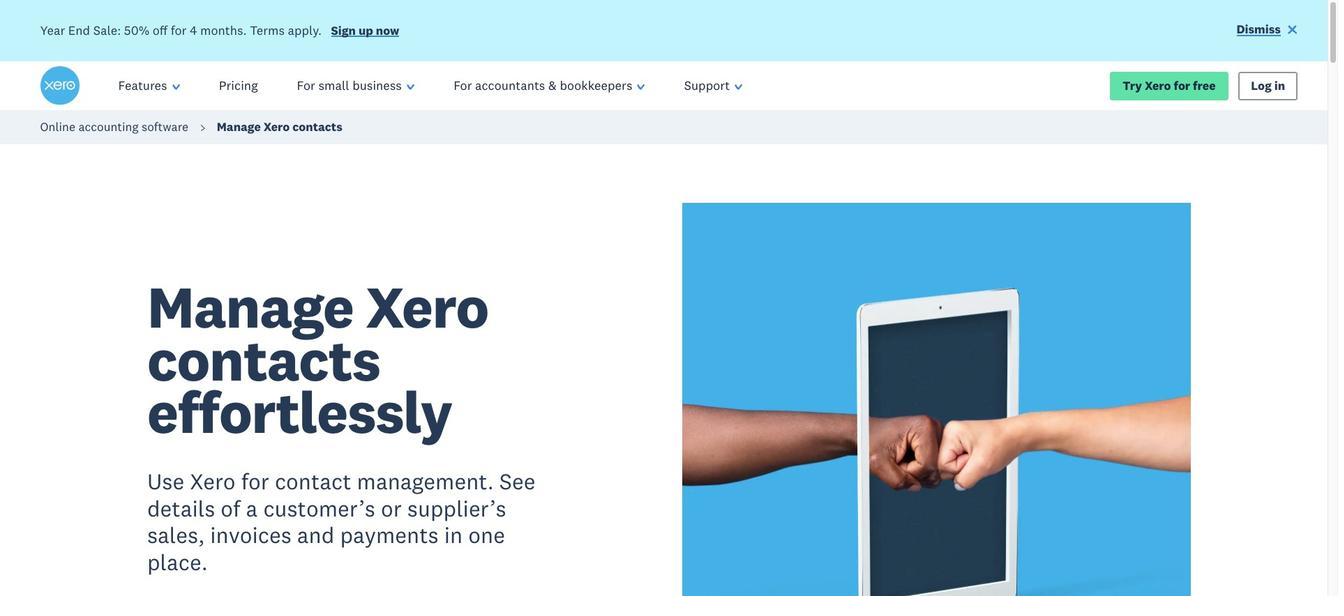 Task type: describe. For each thing, give the bounding box(es) containing it.
manage xero contacts link
[[217, 119, 343, 135]]

apply.
[[288, 22, 322, 38]]

0 horizontal spatial for
[[171, 22, 187, 38]]

log in link
[[1239, 72, 1298, 100]]

one
[[468, 522, 505, 549]]

support
[[684, 78, 730, 94]]

payments
[[340, 522, 439, 549]]

try xero for free link
[[1110, 72, 1229, 100]]

management.
[[357, 468, 494, 496]]

pricing
[[219, 78, 258, 94]]

bookkeepers
[[560, 78, 633, 94]]

and
[[297, 522, 335, 549]]

sales,
[[147, 522, 205, 549]]

of
[[221, 495, 240, 523]]

pricing link
[[199, 62, 277, 110]]

for for for small business
[[297, 78, 315, 94]]

try xero for free
[[1123, 78, 1216, 93]]

business
[[353, 78, 402, 94]]

xero for try xero for free
[[1145, 78, 1171, 93]]

supplier's
[[407, 495, 506, 523]]

log in
[[1251, 78, 1286, 93]]

manage for manage xero contacts effortlessly
[[147, 270, 354, 344]]

or
[[381, 495, 402, 523]]

for for use xero for contact management. see details of a customer's or supplier's sales, invoices and payments in one place.
[[241, 468, 269, 496]]

manage xero contacts
[[217, 119, 343, 135]]

effortlessly
[[147, 376, 452, 449]]

for for try xero for free
[[1174, 78, 1191, 93]]

use
[[147, 468, 184, 496]]

log
[[1251, 78, 1272, 93]]

up
[[359, 23, 373, 38]]

end
[[68, 22, 90, 38]]

for accountants & bookkeepers
[[454, 78, 633, 94]]

4
[[190, 22, 197, 38]]

&
[[549, 78, 557, 94]]

online accounting software link
[[40, 119, 189, 135]]

xero for use xero for contact management. see details of a customer's or supplier's sales, invoices and payments in one place.
[[190, 468, 236, 496]]

for small business
[[297, 78, 402, 94]]

xero homepage image
[[40, 66, 79, 106]]

for small business button
[[277, 62, 434, 110]]

manage for manage xero contacts
[[217, 119, 261, 135]]

customer's
[[263, 495, 375, 523]]

manage xero contacts effortlessly
[[147, 270, 489, 449]]

two people fist pump about their satisfaction with xero contact management software. image
[[683, 203, 1191, 597]]

months.
[[200, 22, 247, 38]]

free
[[1193, 78, 1216, 93]]

contacts for manage xero contacts
[[293, 119, 343, 135]]

sign
[[331, 23, 356, 38]]

xero for manage xero contacts effortlessly
[[366, 270, 489, 344]]

software
[[142, 119, 189, 135]]

details
[[147, 495, 215, 523]]



Task type: locate. For each thing, give the bounding box(es) containing it.
2 vertical spatial for
[[241, 468, 269, 496]]

0 vertical spatial for
[[171, 22, 187, 38]]

manage inside breadcrumbs element
[[217, 119, 261, 135]]

1 vertical spatial in
[[444, 522, 463, 549]]

dismiss
[[1237, 22, 1281, 37]]

contacts
[[293, 119, 343, 135], [147, 323, 380, 396]]

for inside for small business "dropdown button"
[[297, 78, 315, 94]]

contacts inside breadcrumbs element
[[293, 119, 343, 135]]

breadcrumbs element
[[0, 110, 1339, 145]]

1 vertical spatial contacts
[[147, 323, 380, 396]]

for for for accountants & bookkeepers
[[454, 78, 472, 94]]

2 for from the left
[[454, 78, 472, 94]]

off
[[153, 22, 168, 38]]

invoices
[[210, 522, 292, 549]]

accounting
[[78, 119, 139, 135]]

0 horizontal spatial in
[[444, 522, 463, 549]]

for left free
[[1174, 78, 1191, 93]]

contact
[[275, 468, 351, 496]]

sign up now link
[[331, 23, 399, 41]]

manage
[[217, 119, 261, 135], [147, 270, 354, 344]]

0 horizontal spatial for
[[297, 78, 315, 94]]

50%
[[124, 22, 150, 38]]

features button
[[99, 62, 199, 110]]

for
[[171, 22, 187, 38], [1174, 78, 1191, 93], [241, 468, 269, 496]]

dismiss button
[[1237, 21, 1298, 40]]

for left the small on the left of the page
[[297, 78, 315, 94]]

features
[[118, 78, 167, 94]]

xero
[[1145, 78, 1171, 93], [264, 119, 290, 135], [366, 270, 489, 344], [190, 468, 236, 496]]

for left accountants at the top left of page
[[454, 78, 472, 94]]

xero inside breadcrumbs element
[[264, 119, 290, 135]]

support button
[[665, 62, 762, 110]]

0 vertical spatial manage
[[217, 119, 261, 135]]

for right of
[[241, 468, 269, 496]]

see
[[500, 468, 536, 496]]

contacts inside the 'manage xero contacts effortlessly'
[[147, 323, 380, 396]]

xero inside try xero for free link
[[1145, 78, 1171, 93]]

small
[[319, 78, 349, 94]]

accountants
[[475, 78, 545, 94]]

in right log
[[1275, 78, 1286, 93]]

in left one
[[444, 522, 463, 549]]

now
[[376, 23, 399, 38]]

xero for manage xero contacts
[[264, 119, 290, 135]]

1 horizontal spatial in
[[1275, 78, 1286, 93]]

1 for from the left
[[297, 78, 315, 94]]

1 vertical spatial manage
[[147, 270, 354, 344]]

try
[[1123, 78, 1142, 93]]

1 vertical spatial for
[[1174, 78, 1191, 93]]

for inside for accountants & bookkeepers dropdown button
[[454, 78, 472, 94]]

place.
[[147, 549, 208, 576]]

manage inside the 'manage xero contacts effortlessly'
[[147, 270, 354, 344]]

2 horizontal spatial for
[[1174, 78, 1191, 93]]

in inside the use xero for contact management. see details of a customer's or supplier's sales, invoices and payments in one place.
[[444, 522, 463, 549]]

year
[[40, 22, 65, 38]]

year end sale: 50% off for 4 months. terms apply.
[[40, 22, 322, 38]]

online accounting software
[[40, 119, 189, 135]]

terms
[[250, 22, 285, 38]]

for accountants & bookkeepers button
[[434, 62, 665, 110]]

for
[[297, 78, 315, 94], [454, 78, 472, 94]]

for left "4"
[[171, 22, 187, 38]]

a
[[246, 495, 258, 523]]

1 horizontal spatial for
[[454, 78, 472, 94]]

0 vertical spatial contacts
[[293, 119, 343, 135]]

sale:
[[93, 22, 121, 38]]

1 horizontal spatial for
[[241, 468, 269, 496]]

for inside the use xero for contact management. see details of a customer's or supplier's sales, invoices and payments in one place.
[[241, 468, 269, 496]]

xero inside the 'manage xero contacts effortlessly'
[[366, 270, 489, 344]]

0 vertical spatial in
[[1275, 78, 1286, 93]]

contacts for manage xero contacts effortlessly
[[147, 323, 380, 396]]

online
[[40, 119, 75, 135]]

in
[[1275, 78, 1286, 93], [444, 522, 463, 549]]

sign up now
[[331, 23, 399, 38]]

use xero for contact management. see details of a customer's or supplier's sales, invoices and payments in one place.
[[147, 468, 536, 576]]

xero inside the use xero for contact management. see details of a customer's or supplier's sales, invoices and payments in one place.
[[190, 468, 236, 496]]



Task type: vqa. For each thing, say whether or not it's contained in the screenshot.
PRICING link
yes



